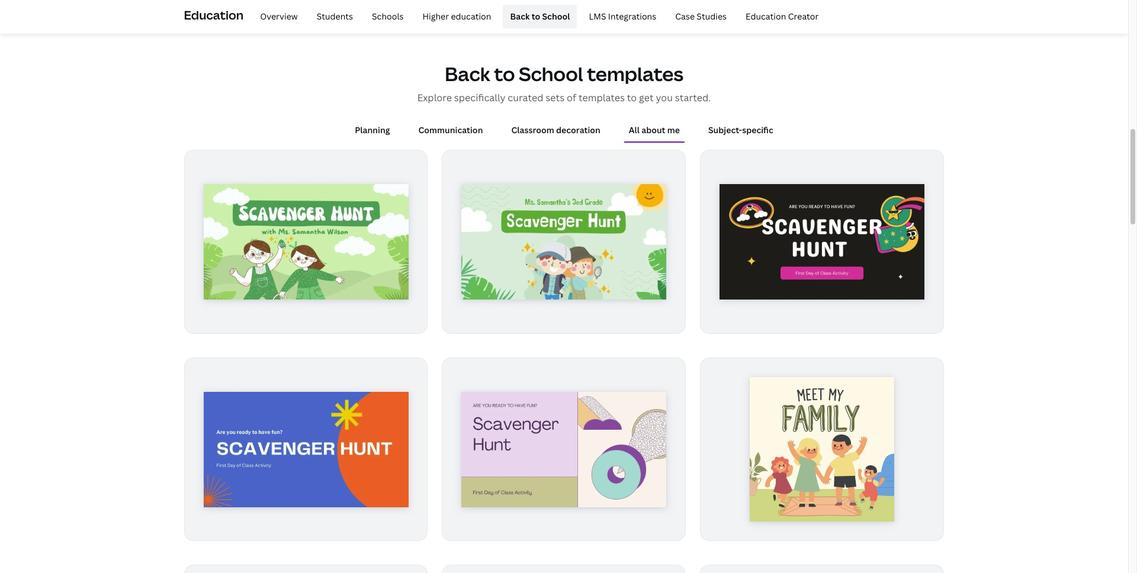Task type: describe. For each thing, give the bounding box(es) containing it.
all about me button
[[624, 119, 685, 142]]

case
[[675, 11, 695, 22]]

about
[[642, 124, 666, 136]]

curated
[[508, 91, 543, 104]]

2 vertical spatial to
[[627, 91, 637, 104]]

to for back to school templates explore specifically curated sets of templates to get you started.
[[494, 61, 515, 86]]

you
[[656, 91, 673, 104]]

lms integrations
[[589, 11, 656, 22]]

back for back to school templates explore specifically curated sets of templates to get you started.
[[445, 61, 490, 86]]

classroom decoration button
[[507, 119, 605, 142]]

subject-specific
[[708, 124, 773, 136]]

case studies
[[675, 11, 727, 22]]

1 green fun illustrated scavenger hunt team building educational game presentation image from the left
[[203, 184, 408, 300]]

subject-
[[708, 124, 742, 136]]

subject-specific button
[[704, 119, 778, 142]]

explore
[[417, 91, 452, 104]]

classroom
[[511, 124, 554, 136]]

back to school templates explore specifically curated sets of templates to get you started.
[[417, 61, 711, 104]]

black pink stickers and badges ice breaker class activity scavenger hunt education presentation image
[[720, 184, 925, 300]]

education
[[451, 11, 491, 22]]

lms
[[589, 11, 606, 22]]

students link
[[310, 5, 360, 28]]

creator
[[788, 11, 819, 22]]

classroom decoration
[[511, 124, 601, 136]]

education creator
[[746, 11, 819, 22]]

menu bar containing overview
[[248, 5, 826, 28]]

communication
[[418, 124, 483, 136]]

planning
[[355, 124, 390, 136]]

0 vertical spatial templates
[[587, 61, 684, 86]]

case studies link
[[668, 5, 734, 28]]

back to school link
[[503, 5, 577, 28]]

colorful geometric textured shapes ice breaker class activity scavenger hunt education presentation image
[[462, 392, 667, 507]]

school for back to school
[[542, 11, 570, 22]]

back to school
[[510, 11, 570, 22]]

all
[[629, 124, 640, 136]]

overview link
[[253, 5, 305, 28]]

planning button
[[350, 119, 395, 142]]

me
[[667, 124, 680, 136]]

overview
[[260, 11, 298, 22]]

specifically
[[454, 91, 506, 104]]



Task type: vqa. For each thing, say whether or not it's contained in the screenshot.
Schools
yes



Task type: locate. For each thing, give the bounding box(es) containing it.
school for back to school templates explore specifically curated sets of templates to get you started.
[[519, 61, 583, 86]]

1 horizontal spatial education
[[746, 11, 786, 22]]

higher
[[423, 11, 449, 22]]

0 vertical spatial school
[[542, 11, 570, 22]]

2 horizontal spatial to
[[627, 91, 637, 104]]

1 vertical spatial school
[[519, 61, 583, 86]]

decoration
[[556, 124, 601, 136]]

integrations
[[608, 11, 656, 22]]

1 horizontal spatial to
[[532, 11, 540, 22]]

back inside menu bar
[[510, 11, 530, 22]]

get
[[639, 91, 654, 104]]

blue orange and yellow geometric flat shapes scavenger hunt ice breaker class activity education presentation image
[[203, 392, 408, 507]]

school inside back to school templates explore specifically curated sets of templates to get you started.
[[519, 61, 583, 86]]

2 green fun illustrated scavenger hunt team building educational game presentation image from the left
[[462, 184, 667, 300]]

education
[[184, 7, 244, 23], [746, 11, 786, 22]]

back up specifically
[[445, 61, 490, 86]]

started.
[[675, 91, 711, 104]]

sets
[[546, 91, 565, 104]]

education for education creator
[[746, 11, 786, 22]]

templates
[[587, 61, 684, 86], [579, 91, 625, 104]]

green blue and yellow illustrated meet my family personalizable story book image
[[750, 377, 895, 522]]

school up sets
[[519, 61, 583, 86]]

schools
[[372, 11, 404, 22]]

1 vertical spatial templates
[[579, 91, 625, 104]]

lms integrations link
[[582, 5, 664, 28]]

menu bar
[[248, 5, 826, 28]]

education for education
[[184, 7, 244, 23]]

school inside the back to school link
[[542, 11, 570, 22]]

0 horizontal spatial back
[[445, 61, 490, 86]]

0 vertical spatial to
[[532, 11, 540, 22]]

0 horizontal spatial education
[[184, 7, 244, 23]]

0 vertical spatial back
[[510, 11, 530, 22]]

studies
[[697, 11, 727, 22]]

1 horizontal spatial green fun illustrated scavenger hunt team building educational game presentation image
[[462, 184, 667, 300]]

1 vertical spatial back
[[445, 61, 490, 86]]

education creator link
[[739, 5, 826, 28]]

education inside menu bar
[[746, 11, 786, 22]]

students
[[317, 11, 353, 22]]

specific
[[742, 124, 773, 136]]

back inside back to school templates explore specifically curated sets of templates to get you started.
[[445, 61, 490, 86]]

to for back to school
[[532, 11, 540, 22]]

schools link
[[365, 5, 411, 28]]

to
[[532, 11, 540, 22], [494, 61, 515, 86], [627, 91, 637, 104]]

school left "lms" on the top right of the page
[[542, 11, 570, 22]]

1 vertical spatial to
[[494, 61, 515, 86]]

to inside menu bar
[[532, 11, 540, 22]]

back right the education
[[510, 11, 530, 22]]

higher education
[[423, 11, 491, 22]]

back
[[510, 11, 530, 22], [445, 61, 490, 86]]

0 horizontal spatial green fun illustrated scavenger hunt team building educational game presentation image
[[203, 184, 408, 300]]

green fun illustrated scavenger hunt team building educational game presentation image
[[203, 184, 408, 300], [462, 184, 667, 300]]

communication button
[[414, 119, 488, 142]]

templates up get
[[587, 61, 684, 86]]

0 horizontal spatial to
[[494, 61, 515, 86]]

higher education link
[[415, 5, 498, 28]]

school
[[542, 11, 570, 22], [519, 61, 583, 86]]

templates right of
[[579, 91, 625, 104]]

of
[[567, 91, 576, 104]]

back for back to school
[[510, 11, 530, 22]]

1 horizontal spatial back
[[510, 11, 530, 22]]

all about me
[[629, 124, 680, 136]]



